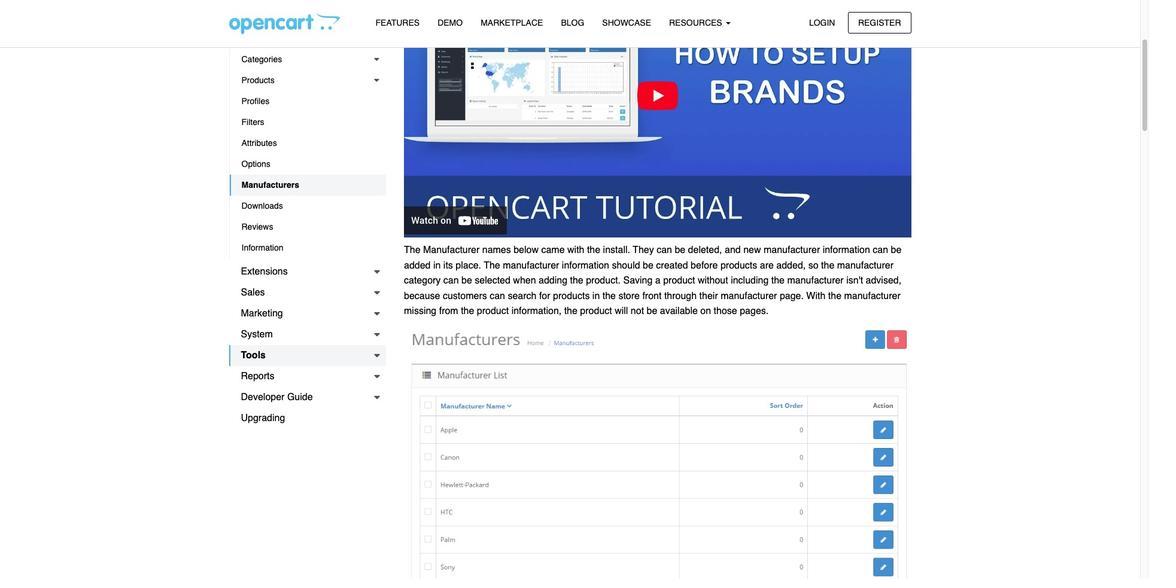 Task type: vqa. For each thing, say whether or not it's contained in the screenshot.
its
yes



Task type: locate. For each thing, give the bounding box(es) containing it.
manufacturer down advised,
[[845, 291, 901, 302]]

are
[[761, 260, 774, 271]]

sales
[[241, 287, 265, 298]]

product down selected
[[477, 306, 509, 317]]

place.
[[456, 260, 482, 271]]

blog link
[[552, 13, 594, 34]]

can
[[657, 245, 673, 256], [873, 245, 889, 256], [444, 276, 459, 286], [490, 291, 506, 302]]

features link
[[367, 13, 429, 34]]

manufacturer
[[764, 245, 821, 256], [503, 260, 560, 271], [838, 260, 894, 271], [788, 276, 844, 286], [721, 291, 778, 302], [845, 291, 901, 302]]

0 horizontal spatial information
[[562, 260, 610, 271]]

including
[[731, 276, 769, 286]]

1 horizontal spatial the
[[484, 260, 501, 271]]

marketplace link
[[472, 13, 552, 34]]

categories link
[[230, 49, 386, 70]]

downloads
[[242, 201, 283, 211]]

0 horizontal spatial in
[[434, 260, 441, 271]]

available
[[660, 306, 698, 317]]

extensions
[[241, 267, 288, 277]]

1 vertical spatial the
[[484, 260, 501, 271]]

in left its
[[434, 260, 441, 271]]

and
[[725, 245, 741, 256]]

upgrading
[[241, 413, 285, 424]]

customers
[[443, 291, 487, 302]]

manufacturer up with
[[788, 276, 844, 286]]

0 vertical spatial in
[[434, 260, 441, 271]]

attributes link
[[230, 133, 386, 154]]

manufacturers
[[242, 180, 299, 190]]

the up added at the top left of the page
[[404, 245, 421, 256]]

be
[[675, 245, 686, 256], [892, 245, 902, 256], [643, 260, 654, 271], [462, 276, 472, 286], [647, 306, 658, 317]]

store
[[619, 291, 640, 302]]

0 horizontal spatial product
[[477, 306, 509, 317]]

information up isn't
[[823, 245, 871, 256]]

guide
[[287, 392, 313, 403]]

saving
[[624, 276, 653, 286]]

deleted,
[[689, 245, 723, 256]]

should
[[612, 260, 641, 271]]

with
[[568, 245, 585, 256]]

0 vertical spatial the
[[404, 245, 421, 256]]

be right not
[[647, 306, 658, 317]]

below
[[514, 245, 539, 256]]

the manufacturer names below came with the install. they can be deleted, and new manufacturer information can be added in its place. the manufacturer information should be created before products are added, so the manufacturer category can be selected when adding the product. saving a product without including the manufacturer isn't advised, because customers can search for products in the store front through their manufacturer page. with the manufacturer missing from the product information, the product will not be available on those pages.
[[404, 245, 902, 317]]

can up "created"
[[657, 245, 673, 256]]

page.
[[780, 291, 804, 302]]

they
[[633, 245, 654, 256]]

manufacturer down including
[[721, 291, 778, 302]]

features
[[376, 18, 420, 28]]

1 vertical spatial products
[[553, 291, 590, 302]]

products down and
[[721, 260, 758, 271]]

the up selected
[[484, 260, 501, 271]]

products down "adding" at the left top
[[553, 291, 590, 302]]

information
[[823, 245, 871, 256], [562, 260, 610, 271]]

system
[[241, 329, 273, 340]]

search
[[508, 291, 537, 302]]

with
[[807, 291, 826, 302]]

in down product.
[[593, 291, 600, 302]]

product
[[664, 276, 696, 286], [477, 306, 509, 317], [581, 306, 613, 317]]

missing
[[404, 306, 437, 317]]

the
[[588, 245, 601, 256], [822, 260, 835, 271], [571, 276, 584, 286], [772, 276, 785, 286], [603, 291, 616, 302], [829, 291, 842, 302], [461, 306, 475, 317], [565, 306, 578, 317]]

be down place.
[[462, 276, 472, 286]]

filters link
[[230, 112, 386, 133]]

1 horizontal spatial in
[[593, 291, 600, 302]]

1 horizontal spatial products
[[721, 260, 758, 271]]

in
[[434, 260, 441, 271], [593, 291, 600, 302]]

the
[[404, 245, 421, 256], [484, 260, 501, 271]]

1 horizontal spatial information
[[823, 245, 871, 256]]

product up through
[[664, 276, 696, 286]]

options
[[242, 159, 271, 169]]

marketplace
[[481, 18, 543, 28]]

products link
[[230, 70, 386, 91]]

without
[[698, 276, 729, 286]]

information down with
[[562, 260, 610, 271]]

showcase
[[603, 18, 652, 28]]

came
[[542, 245, 565, 256]]

developer guide
[[241, 392, 313, 403]]

manufacturer up added,
[[764, 245, 821, 256]]

its
[[444, 260, 453, 271]]

tools link
[[229, 346, 386, 367]]

product left will
[[581, 306, 613, 317]]

can down selected
[[490, 291, 506, 302]]

from
[[439, 306, 459, 317]]

manufacturer up isn't
[[838, 260, 894, 271]]

tools
[[241, 350, 266, 361]]

manufacturers link
[[230, 175, 386, 196]]

front
[[643, 291, 662, 302]]

0 horizontal spatial the
[[404, 245, 421, 256]]

products
[[721, 260, 758, 271], [553, 291, 590, 302]]

manufacturer down below
[[503, 260, 560, 271]]

isn't
[[847, 276, 864, 286]]

added,
[[777, 260, 806, 271]]



Task type: describe. For each thing, give the bounding box(es) containing it.
be down they on the right top
[[643, 260, 654, 271]]

reviews
[[242, 222, 273, 232]]

demo
[[438, 18, 463, 28]]

will
[[615, 306, 629, 317]]

reviews link
[[230, 217, 386, 238]]

names
[[483, 245, 511, 256]]

options link
[[230, 154, 386, 175]]

login
[[810, 18, 836, 27]]

demo link
[[429, 13, 472, 34]]

marketing
[[241, 308, 283, 319]]

through
[[665, 291, 697, 302]]

resources
[[670, 18, 725, 28]]

profiles link
[[230, 91, 386, 112]]

0 horizontal spatial products
[[553, 291, 590, 302]]

category
[[404, 276, 441, 286]]

0 vertical spatial information
[[823, 245, 871, 256]]

interface
[[271, 9, 308, 20]]

2 horizontal spatial product
[[664, 276, 696, 286]]

adding
[[539, 276, 568, 286]]

before
[[691, 260, 718, 271]]

information,
[[512, 306, 562, 317]]

information
[[242, 243, 284, 253]]

categories
[[242, 55, 282, 64]]

catalog link
[[229, 25, 386, 46]]

admin interface
[[241, 9, 308, 20]]

register link
[[849, 12, 912, 33]]

created
[[657, 260, 689, 271]]

on
[[701, 306, 712, 317]]

install.
[[603, 245, 631, 256]]

products
[[242, 75, 275, 85]]

not
[[631, 306, 645, 317]]

their
[[700, 291, 719, 302]]

developer
[[241, 392, 285, 403]]

register
[[859, 18, 902, 27]]

developer guide link
[[229, 388, 386, 408]]

extensions link
[[229, 262, 386, 283]]

sales link
[[229, 283, 386, 304]]

1 vertical spatial in
[[593, 291, 600, 302]]

system link
[[229, 325, 386, 346]]

be up advised,
[[892, 245, 902, 256]]

a
[[656, 276, 661, 286]]

can up advised,
[[873, 245, 889, 256]]

reports
[[241, 371, 275, 382]]

be up "created"
[[675, 245, 686, 256]]

blog
[[561, 18, 585, 28]]

selected
[[475, 276, 511, 286]]

upgrading link
[[229, 408, 386, 429]]

0 vertical spatial products
[[721, 260, 758, 271]]

attributes
[[242, 138, 277, 148]]

1 vertical spatial information
[[562, 260, 610, 271]]

showcase link
[[594, 13, 661, 34]]

new
[[744, 245, 762, 256]]

information link
[[230, 238, 386, 259]]

so
[[809, 260, 819, 271]]

opencart - open source shopping cart solution image
[[229, 13, 340, 34]]

product.
[[586, 276, 621, 286]]

resources link
[[661, 13, 740, 34]]

those
[[714, 306, 738, 317]]

1 horizontal spatial product
[[581, 306, 613, 317]]

can down its
[[444, 276, 459, 286]]

marketing link
[[229, 304, 386, 325]]

for
[[540, 291, 551, 302]]

profiles
[[242, 96, 270, 106]]

admin interface link
[[229, 4, 386, 25]]

when
[[513, 276, 536, 286]]

downloads link
[[230, 196, 386, 217]]

admin
[[241, 9, 268, 20]]

catalog
[[241, 30, 276, 41]]

advised,
[[866, 276, 902, 286]]

look manufacturer image
[[404, 327, 912, 580]]

pages.
[[740, 306, 769, 317]]

reports link
[[229, 367, 386, 388]]

manufacturer
[[423, 245, 480, 256]]

because
[[404, 291, 441, 302]]

added
[[404, 260, 431, 271]]

login link
[[800, 12, 846, 33]]

filters
[[242, 117, 265, 127]]



